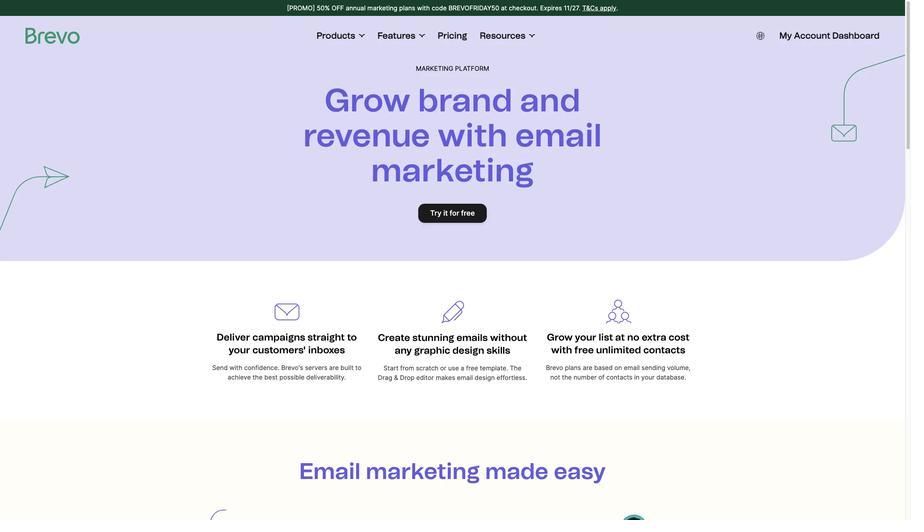 Task type: describe. For each thing, give the bounding box(es) containing it.
marketing platform
[[416, 65, 489, 73]]

revenue
[[303, 116, 430, 155]]

grow for brand
[[325, 81, 410, 120]]

are inside send with confidence. brevo's servers are built to achieve the best possible deliverability.
[[329, 364, 339, 372]]

without
[[490, 332, 527, 344]]

pricing
[[438, 30, 467, 41]]

deliver
[[217, 332, 250, 344]]

try
[[430, 209, 442, 218]]

made
[[485, 459, 549, 485]]

of
[[599, 374, 605, 382]]

features
[[378, 30, 416, 41]]

with inside grow your list at no extra cost with free unlimited contacts
[[551, 345, 572, 356]]

in
[[635, 374, 640, 382]]

try it for free link
[[418, 204, 487, 223]]

not
[[551, 374, 560, 382]]

free inside button
[[461, 209, 475, 218]]

contacts inside grow your list at no extra cost with free unlimited contacts
[[644, 345, 686, 356]]

design inside create stunning emails without any graphic design skills
[[453, 345, 485, 357]]

send
[[212, 364, 228, 372]]

brevo
[[546, 364, 563, 372]]

emails
[[457, 332, 488, 344]]

and
[[520, 81, 581, 120]]

editor
[[416, 374, 434, 382]]

confidence.
[[244, 364, 280, 372]]

create
[[378, 332, 410, 344]]

expires
[[540, 4, 562, 12]]

0 horizontal spatial plans
[[399, 4, 415, 12]]

resources
[[480, 30, 526, 41]]

contacts inside brevo plans are based on email sending volume, not the number of contacts in your database.
[[607, 374, 633, 382]]

products
[[317, 30, 355, 41]]

apply
[[600, 4, 617, 12]]

email inside start from scratch or use a free template. the drag & drop editor makes email design effortless.
[[457, 374, 473, 382]]

send with confidence. brevo's servers are built to achieve the best possible deliverability.
[[212, 364, 362, 382]]

deliver campaigns straight to your customers' inboxes
[[217, 332, 357, 356]]

on
[[615, 364, 622, 372]]

try it for free button
[[418, 204, 487, 223]]

are inside brevo plans are based on email sending volume, not the number of contacts in your database.
[[583, 364, 593, 372]]

t&cs apply link
[[583, 3, 617, 13]]

deliverability.
[[306, 374, 346, 382]]

best
[[264, 374, 278, 382]]

annual
[[346, 4, 366, 12]]

email
[[299, 459, 361, 485]]

my
[[780, 30, 792, 41]]

effortless.
[[497, 374, 527, 382]]

brevofriday50
[[449, 4, 499, 12]]

brand
[[418, 81, 513, 120]]

grow brand and revenue with email marketing
[[303, 81, 602, 190]]

inboxes
[[308, 345, 345, 356]]

servers
[[305, 364, 328, 372]]

drop
[[400, 374, 415, 382]]

email for marketing
[[515, 116, 602, 155]]

sending
[[642, 364, 666, 372]]

[promo]
[[287, 4, 315, 12]]

resources link
[[480, 30, 535, 41]]

extra
[[642, 332, 667, 344]]

create stunning emails without any graphic design skills
[[378, 332, 527, 357]]

drag
[[378, 374, 392, 382]]

&
[[394, 374, 398, 382]]

my account dashboard link
[[780, 30, 880, 41]]

graphic
[[414, 345, 450, 357]]

code
[[432, 4, 447, 12]]

email for sending
[[624, 364, 640, 372]]

design inside start from scratch or use a free template. the drag & drop editor makes email design effortless.
[[475, 374, 495, 382]]

2 vertical spatial marketing
[[366, 459, 480, 485]]

your inside deliver campaigns straight to your customers' inboxes
[[229, 345, 250, 356]]

with inside grow brand and revenue with email marketing
[[438, 116, 508, 155]]

email marketing made easy
[[299, 459, 606, 485]]

or
[[440, 365, 447, 373]]

from
[[400, 365, 414, 373]]

unlimited
[[596, 345, 641, 356]]

skills
[[487, 345, 511, 357]]

stunning
[[413, 332, 454, 344]]

marketing inside grow brand and revenue with email marketing
[[371, 151, 534, 190]]

free inside grow your list at no extra cost with free unlimited contacts
[[575, 345, 594, 356]]

grow for your
[[547, 332, 573, 344]]



Task type: vqa. For each thing, say whether or not it's contained in the screenshot.
marketing email
yes



Task type: locate. For each thing, give the bounding box(es) containing it.
0 horizontal spatial grow
[[325, 81, 410, 120]]

1 are from the left
[[329, 364, 339, 372]]

1 horizontal spatial plans
[[565, 364, 581, 372]]

0 vertical spatial free
[[461, 209, 475, 218]]

t&cs
[[583, 4, 598, 12]]

the
[[253, 374, 263, 382], [562, 374, 572, 382]]

grow
[[325, 81, 410, 120], [547, 332, 573, 344]]

2 vertical spatial free
[[466, 365, 478, 373]]

0 vertical spatial email
[[515, 116, 602, 155]]

at left checkout.
[[501, 4, 507, 12]]

account
[[794, 30, 831, 41]]

free right the for
[[461, 209, 475, 218]]

features link
[[378, 30, 425, 41]]

built
[[341, 364, 354, 372]]

at inside grow your list at no extra cost with free unlimited contacts
[[616, 332, 625, 344]]

1 vertical spatial at
[[616, 332, 625, 344]]

makes
[[436, 374, 455, 382]]

the
[[510, 365, 522, 373]]

plans up number
[[565, 364, 581, 372]]

1 horizontal spatial grow
[[547, 332, 573, 344]]

plans up features link
[[399, 4, 415, 12]]

1 vertical spatial grow
[[547, 332, 573, 344]]

the for grow
[[562, 374, 572, 382]]

any
[[395, 345, 412, 357]]

brevo image
[[26, 28, 80, 44]]

campaigns
[[253, 332, 305, 344]]

grow inside grow brand and revenue with email marketing
[[325, 81, 410, 120]]

to inside send with confidence. brevo's servers are built to achieve the best possible deliverability.
[[355, 364, 362, 372]]

home hero image image
[[494, 514, 654, 521]]

number
[[574, 374, 597, 382]]

achieve
[[228, 374, 251, 382]]

the inside send with confidence. brevo's servers are built to achieve the best possible deliverability.
[[253, 374, 263, 382]]

0 horizontal spatial contacts
[[607, 374, 633, 382]]

1 the from the left
[[253, 374, 263, 382]]

2 vertical spatial your
[[642, 374, 655, 382]]

0 horizontal spatial are
[[329, 364, 339, 372]]

your down sending
[[642, 374, 655, 382]]

scratch
[[416, 365, 439, 373]]

pricing link
[[438, 30, 467, 41]]

contacts down extra
[[644, 345, 686, 356]]

2 are from the left
[[583, 364, 593, 372]]

with inside send with confidence. brevo's servers are built to achieve the best possible deliverability.
[[230, 364, 242, 372]]

design down the emails
[[453, 345, 485, 357]]

1 vertical spatial design
[[475, 374, 495, 382]]

platform
[[455, 65, 489, 73]]

email inside brevo plans are based on email sending volume, not the number of contacts in your database.
[[624, 364, 640, 372]]

the inside brevo plans are based on email sending volume, not the number of contacts in your database.
[[562, 374, 572, 382]]

1 vertical spatial marketing
[[371, 151, 534, 190]]

plans inside brevo plans are based on email sending volume, not the number of contacts in your database.
[[565, 364, 581, 372]]

1 vertical spatial your
[[229, 345, 250, 356]]

your left list
[[575, 332, 597, 344]]

are up deliverability.
[[329, 364, 339, 372]]

start from scratch or use a free template. the drag & drop editor makes email design effortless.
[[378, 365, 527, 382]]

template.
[[480, 365, 508, 373]]

2 horizontal spatial email
[[624, 364, 640, 372]]

0 vertical spatial your
[[575, 332, 597, 344]]

your inside brevo plans are based on email sending volume, not the number of contacts in your database.
[[642, 374, 655, 382]]

[promo] 50% off annual marketing plans with code brevofriday50 at checkout. expires 11/27. t&cs apply .
[[287, 4, 618, 12]]

free
[[461, 209, 475, 218], [575, 345, 594, 356], [466, 365, 478, 373]]

1 vertical spatial free
[[575, 345, 594, 356]]

brevo's
[[281, 364, 303, 372]]

your down deliver
[[229, 345, 250, 356]]

the right not
[[562, 374, 572, 382]]

1 vertical spatial plans
[[565, 364, 581, 372]]

database.
[[657, 374, 686, 382]]

11/27.
[[564, 4, 581, 12]]

start
[[384, 365, 399, 373]]

1 horizontal spatial are
[[583, 364, 593, 372]]

the down "confidence."
[[253, 374, 263, 382]]

50%
[[317, 4, 330, 12]]

1 horizontal spatial contacts
[[644, 345, 686, 356]]

.
[[617, 4, 618, 12]]

to
[[347, 332, 357, 344], [355, 364, 362, 372]]

0 vertical spatial contacts
[[644, 345, 686, 356]]

1 horizontal spatial the
[[562, 374, 572, 382]]

contacts down on
[[607, 374, 633, 382]]

to right the built at the bottom of the page
[[355, 364, 362, 372]]

0 vertical spatial design
[[453, 345, 485, 357]]

marketing
[[416, 65, 453, 73]]

products link
[[317, 30, 365, 41]]

0 horizontal spatial the
[[253, 374, 263, 382]]

my account dashboard
[[780, 30, 880, 41]]

1 horizontal spatial at
[[616, 332, 625, 344]]

0 vertical spatial to
[[347, 332, 357, 344]]

customers'
[[253, 345, 306, 356]]

0 vertical spatial plans
[[399, 4, 415, 12]]

checkout.
[[509, 4, 539, 12]]

design
[[453, 345, 485, 357], [475, 374, 495, 382]]

1 vertical spatial contacts
[[607, 374, 633, 382]]

1 horizontal spatial email
[[515, 116, 602, 155]]

dashboard
[[833, 30, 880, 41]]

at up unlimited
[[616, 332, 625, 344]]

0 horizontal spatial your
[[229, 345, 250, 356]]

grow your list at no extra cost with free unlimited contacts
[[547, 332, 690, 356]]

volume,
[[667, 364, 691, 372]]

design down template.
[[475, 374, 495, 382]]

0 horizontal spatial at
[[501, 4, 507, 12]]

your inside grow your list at no extra cost with free unlimited contacts
[[575, 332, 597, 344]]

grow inside grow your list at no extra cost with free unlimited contacts
[[547, 332, 573, 344]]

free right a
[[466, 365, 478, 373]]

for
[[450, 209, 459, 218]]

the for deliver
[[253, 374, 263, 382]]

easy
[[554, 459, 606, 485]]

to right the straight in the left of the page
[[347, 332, 357, 344]]

free up number
[[575, 345, 594, 356]]

contacts
[[644, 345, 686, 356], [607, 374, 633, 382]]

use
[[448, 365, 459, 373]]

marketing
[[368, 4, 398, 12], [371, 151, 534, 190], [366, 459, 480, 485]]

0 vertical spatial at
[[501, 4, 507, 12]]

are up number
[[583, 364, 593, 372]]

2 horizontal spatial your
[[642, 374, 655, 382]]

1 vertical spatial to
[[355, 364, 362, 372]]

straight
[[308, 332, 345, 344]]

possible
[[280, 374, 305, 382]]

try it for free
[[430, 209, 475, 218]]

with
[[417, 4, 430, 12], [438, 116, 508, 155], [551, 345, 572, 356], [230, 364, 242, 372]]

a
[[461, 365, 464, 373]]

0 vertical spatial marketing
[[368, 4, 398, 12]]

1 horizontal spatial your
[[575, 332, 597, 344]]

list
[[599, 332, 613, 344]]

0 vertical spatial grow
[[325, 81, 410, 120]]

your
[[575, 332, 597, 344], [229, 345, 250, 356], [642, 374, 655, 382]]

it
[[444, 209, 448, 218]]

off
[[332, 4, 344, 12]]

are
[[329, 364, 339, 372], [583, 364, 593, 372]]

to inside deliver campaigns straight to your customers' inboxes
[[347, 332, 357, 344]]

brevo plans are based on email sending volume, not the number of contacts in your database.
[[546, 364, 691, 382]]

plans
[[399, 4, 415, 12], [565, 364, 581, 372]]

2 the from the left
[[562, 374, 572, 382]]

no
[[627, 332, 640, 344]]

2 vertical spatial email
[[457, 374, 473, 382]]

cost
[[669, 332, 690, 344]]

button image
[[757, 32, 765, 40]]

1 vertical spatial email
[[624, 364, 640, 372]]

based
[[594, 364, 613, 372]]

at
[[501, 4, 507, 12], [616, 332, 625, 344]]

email inside grow brand and revenue with email marketing
[[515, 116, 602, 155]]

free inside start from scratch or use a free template. the drag & drop editor makes email design effortless.
[[466, 365, 478, 373]]

0 horizontal spatial email
[[457, 374, 473, 382]]



